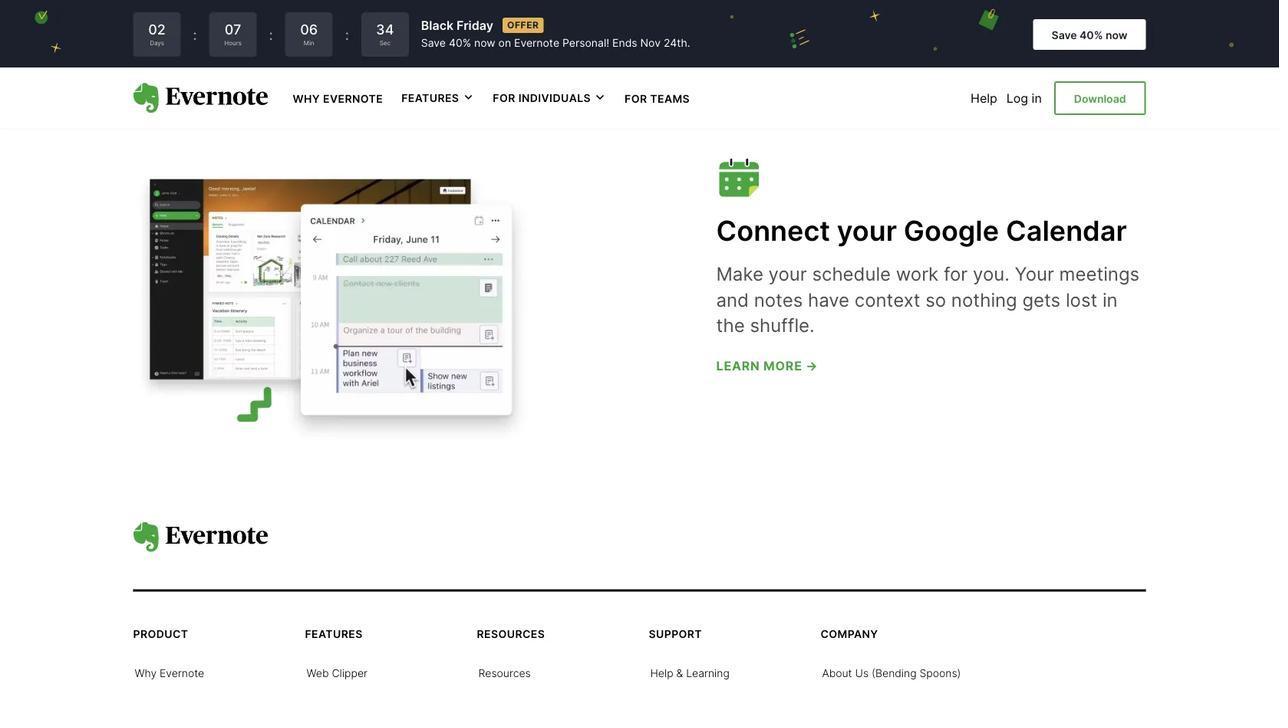 Task type: locate. For each thing, give the bounding box(es) containing it.
save
[[1052, 28, 1078, 41], [421, 37, 446, 50]]

1 evernote logo image from the top
[[133, 83, 268, 114]]

download link
[[1055, 81, 1147, 115]]

why evernote link down min at top left
[[293, 91, 383, 106]]

evernote down sec
[[323, 92, 383, 105]]

resources
[[477, 628, 545, 641], [479, 668, 531, 681]]

1 : from the left
[[193, 26, 197, 43]]

work
[[897, 263, 939, 286]]

friday
[[457, 18, 494, 33]]

in right log
[[1032, 91, 1042, 106]]

0 horizontal spatial :
[[193, 26, 197, 43]]

40% down the "black friday"
[[449, 37, 471, 50]]

evernote for topmost why evernote link
[[323, 92, 383, 105]]

why evernote link
[[293, 91, 383, 106], [135, 666, 204, 681]]

0 horizontal spatial help
[[651, 668, 674, 681]]

0 vertical spatial why evernote
[[293, 92, 383, 105]]

download
[[1075, 92, 1127, 105]]

context
[[855, 289, 921, 311]]

0 horizontal spatial your
[[769, 263, 807, 286]]

your
[[1015, 263, 1055, 286]]

1 vertical spatial evernote logo image
[[133, 523, 268, 553]]

1 horizontal spatial save
[[1052, 28, 1078, 41]]

: right 02 days
[[193, 26, 197, 43]]

lost
[[1066, 289, 1098, 311]]

2 vertical spatial evernote
[[160, 668, 204, 681]]

2 evernote logo image from the top
[[133, 523, 268, 553]]

0 horizontal spatial evernote
[[160, 668, 204, 681]]

make your schedule work for you. your meetings and notes have context so nothing gets lost in the shuffle.
[[717, 263, 1140, 337]]

1 horizontal spatial 40%
[[1080, 28, 1104, 41]]

0 horizontal spatial features
[[305, 628, 363, 641]]

evernote logo image
[[133, 83, 268, 114], [133, 523, 268, 553]]

1 horizontal spatial why evernote
[[293, 92, 383, 105]]

web clipper
[[307, 668, 368, 681]]

24th.
[[664, 37, 691, 50]]

save 40% now on evernote personal! ends nov 24th.
[[421, 37, 691, 50]]

0 vertical spatial features
[[402, 92, 459, 105]]

help left '&'
[[651, 668, 674, 681]]

evernote down product
[[160, 668, 204, 681]]

1 horizontal spatial in
[[1103, 289, 1118, 311]]

1 horizontal spatial your
[[837, 214, 897, 248]]

:
[[193, 26, 197, 43], [269, 26, 273, 43], [345, 26, 349, 43]]

evernote for why evernote link to the bottom
[[160, 668, 204, 681]]

0 horizontal spatial why evernote
[[135, 668, 204, 681]]

1 horizontal spatial help
[[971, 91, 998, 106]]

1 vertical spatial why
[[135, 668, 157, 681]]

in
[[1032, 91, 1042, 106], [1103, 289, 1118, 311]]

1 vertical spatial why evernote link
[[135, 666, 204, 681]]

for inside for individuals button
[[493, 92, 516, 105]]

: left 34 sec
[[345, 26, 349, 43]]

min
[[304, 39, 314, 47]]

for teams
[[625, 92, 690, 105]]

34 sec
[[376, 21, 394, 47]]

now up download link
[[1106, 28, 1128, 41]]

evernote down offer
[[514, 37, 560, 50]]

0 horizontal spatial in
[[1032, 91, 1042, 106]]

1 vertical spatial why evernote
[[135, 668, 204, 681]]

1 horizontal spatial :
[[269, 26, 273, 43]]

1 horizontal spatial evernote
[[323, 92, 383, 105]]

0 horizontal spatial 40%
[[449, 37, 471, 50]]

connect
[[717, 214, 831, 248]]

connect your google calendar
[[717, 214, 1128, 248]]

evernote
[[514, 37, 560, 50], [323, 92, 383, 105], [160, 668, 204, 681]]

for
[[493, 92, 516, 105], [625, 92, 648, 105]]

save down black
[[421, 37, 446, 50]]

days
[[150, 39, 164, 47]]

for left teams
[[625, 92, 648, 105]]

sec
[[380, 39, 391, 47]]

your up the schedule
[[837, 214, 897, 248]]

you.
[[974, 263, 1010, 286]]

features down black
[[402, 92, 459, 105]]

why down product
[[135, 668, 157, 681]]

why evernote down min at top left
[[293, 92, 383, 105]]

why
[[293, 92, 320, 105], [135, 668, 157, 681]]

for left individuals
[[493, 92, 516, 105]]

2 : from the left
[[269, 26, 273, 43]]

now
[[1106, 28, 1128, 41], [474, 37, 496, 50]]

0 horizontal spatial for
[[493, 92, 516, 105]]

google
[[904, 214, 1000, 248]]

notes
[[754, 289, 803, 311]]

spoons)
[[920, 668, 962, 681]]

0 vertical spatial why
[[293, 92, 320, 105]]

0 horizontal spatial now
[[474, 37, 496, 50]]

offer
[[507, 19, 539, 31]]

40% up download link
[[1080, 28, 1104, 41]]

your for make
[[769, 263, 807, 286]]

calendar icon image
[[717, 155, 763, 201]]

your inside make your schedule work for you. your meetings and notes have context so nothing gets lost in the shuffle.
[[769, 263, 807, 286]]

help left log
[[971, 91, 998, 106]]

features
[[402, 92, 459, 105], [305, 628, 363, 641]]

clipper
[[332, 668, 368, 681]]

3 : from the left
[[345, 26, 349, 43]]

web
[[307, 668, 329, 681]]

1 horizontal spatial features
[[402, 92, 459, 105]]

40%
[[1080, 28, 1104, 41], [449, 37, 471, 50]]

learn
[[717, 359, 761, 374]]

your
[[837, 214, 897, 248], [769, 263, 807, 286]]

save up download link
[[1052, 28, 1078, 41]]

showcase of the web clipper feature of evernote image
[[747, 0, 1147, 45]]

0 vertical spatial help
[[971, 91, 998, 106]]

1 horizontal spatial why evernote link
[[293, 91, 383, 106]]

more
[[764, 359, 803, 374]]

: right 07 hours
[[269, 26, 273, 43]]

for
[[944, 263, 968, 286]]

features up the web clipper link
[[305, 628, 363, 641]]

2 horizontal spatial evernote
[[514, 37, 560, 50]]

for inside "for teams" link
[[625, 92, 648, 105]]

help
[[971, 91, 998, 106], [651, 668, 674, 681]]

1 vertical spatial evernote
[[323, 92, 383, 105]]

1 vertical spatial your
[[769, 263, 807, 286]]

now left on
[[474, 37, 496, 50]]

why evernote
[[293, 92, 383, 105], [135, 668, 204, 681]]

save 40% now
[[1052, 28, 1128, 41]]

0 vertical spatial resources
[[477, 628, 545, 641]]

34
[[376, 21, 394, 38]]

why evernote down product
[[135, 668, 204, 681]]

1 vertical spatial in
[[1103, 289, 1118, 311]]

us
[[856, 668, 869, 681]]

0 horizontal spatial why evernote link
[[135, 666, 204, 681]]

0 horizontal spatial save
[[421, 37, 446, 50]]

0 vertical spatial evernote
[[514, 37, 560, 50]]

help & learning link
[[651, 666, 730, 681]]

black
[[421, 18, 454, 33]]

on
[[499, 37, 511, 50]]

1 horizontal spatial now
[[1106, 28, 1128, 41]]

teams
[[651, 92, 690, 105]]

about us (bending spoons)
[[823, 668, 962, 681]]

why down min at top left
[[293, 92, 320, 105]]

save for save 40% now on evernote personal! ends nov 24th.
[[421, 37, 446, 50]]

meetings
[[1060, 263, 1140, 286]]

1 vertical spatial features
[[305, 628, 363, 641]]

in down meetings
[[1103, 289, 1118, 311]]

0 vertical spatial evernote logo image
[[133, 83, 268, 114]]

1 horizontal spatial for
[[625, 92, 648, 105]]

help link
[[971, 91, 998, 106]]

your up notes
[[769, 263, 807, 286]]

personal!
[[563, 37, 610, 50]]

2 horizontal spatial :
[[345, 26, 349, 43]]

help & learning
[[651, 668, 730, 681]]

0 vertical spatial your
[[837, 214, 897, 248]]

why evernote link down product
[[135, 666, 204, 681]]

1 vertical spatial help
[[651, 668, 674, 681]]

now for save 40% now on evernote personal! ends nov 24th.
[[474, 37, 496, 50]]

save for save 40% now
[[1052, 28, 1078, 41]]



Task type: vqa. For each thing, say whether or not it's contained in the screenshot.
collaboration.
no



Task type: describe. For each thing, give the bounding box(es) containing it.
1 horizontal spatial why
[[293, 92, 320, 105]]

0 vertical spatial in
[[1032, 91, 1042, 106]]

web clipper link
[[307, 666, 368, 681]]

in inside make your schedule work for you. your meetings and notes have context so nothing gets lost in the shuffle.
[[1103, 289, 1118, 311]]

showcase of the calendar feature of evernote image
[[133, 143, 532, 449]]

log in
[[1007, 91, 1042, 106]]

and
[[717, 289, 749, 311]]

about us (bending spoons) link
[[823, 666, 962, 681]]

nov
[[641, 37, 661, 50]]

(bending
[[872, 668, 917, 681]]

why evernote for topmost why evernote link
[[293, 92, 383, 105]]

black friday
[[421, 18, 494, 33]]

06 min
[[300, 21, 318, 47]]

gets
[[1023, 289, 1061, 311]]

features button
[[402, 91, 475, 106]]

help for help
[[971, 91, 998, 106]]

make
[[717, 263, 764, 286]]

shuffle.
[[750, 314, 815, 337]]

learn more →
[[717, 359, 819, 374]]

so
[[926, 289, 947, 311]]

40% for save 40% now
[[1080, 28, 1104, 41]]

learning
[[686, 668, 730, 681]]

product
[[133, 628, 188, 641]]

support
[[649, 628, 702, 641]]

help for help & learning
[[651, 668, 674, 681]]

07 hours
[[224, 21, 242, 47]]

features inside "features" button
[[402, 92, 459, 105]]

for individuals
[[493, 92, 591, 105]]

learn more → link
[[717, 359, 819, 374]]

06
[[300, 21, 318, 38]]

for for for teams
[[625, 92, 648, 105]]

company
[[821, 628, 879, 641]]

why evernote for why evernote link to the bottom
[[135, 668, 204, 681]]

for for for individuals
[[493, 92, 516, 105]]

about
[[823, 668, 853, 681]]

1 vertical spatial resources
[[479, 668, 531, 681]]

individuals
[[519, 92, 591, 105]]

nothing
[[952, 289, 1018, 311]]

the
[[717, 314, 745, 337]]

your for connect
[[837, 214, 897, 248]]

02 days
[[148, 21, 166, 47]]

calendar
[[1007, 214, 1128, 248]]

07
[[225, 21, 241, 38]]

log in link
[[1007, 91, 1042, 106]]

02
[[148, 21, 166, 38]]

40% for save 40% now on evernote personal! ends nov 24th.
[[449, 37, 471, 50]]

save 40% now link
[[1034, 19, 1147, 50]]

resources link
[[479, 666, 531, 681]]

ends
[[613, 37, 638, 50]]

&
[[677, 668, 683, 681]]

schedule
[[813, 263, 891, 286]]

now for save 40% now
[[1106, 28, 1128, 41]]

for individuals button
[[493, 91, 607, 106]]

hours
[[224, 39, 242, 47]]

0 horizontal spatial why
[[135, 668, 157, 681]]

have
[[808, 289, 850, 311]]

→
[[806, 359, 819, 374]]

0 vertical spatial why evernote link
[[293, 91, 383, 106]]

log
[[1007, 91, 1029, 106]]

for teams link
[[625, 91, 690, 106]]



